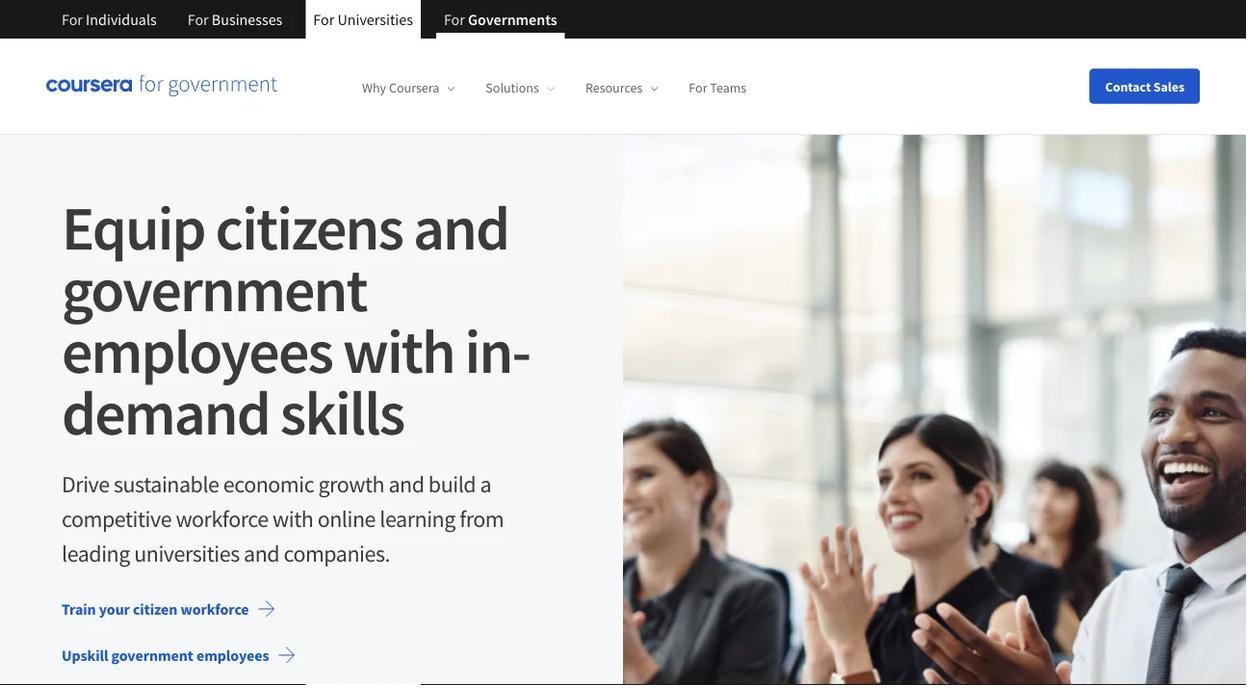 Task type: vqa. For each thing, say whether or not it's contained in the screenshot.
Economic
yes



Task type: locate. For each thing, give the bounding box(es) containing it.
coursera for government image
[[46, 75, 278, 98]]

teams
[[710, 79, 747, 97]]

sustainable
[[114, 469, 219, 498]]

and
[[413, 188, 509, 266], [389, 469, 424, 498], [244, 539, 280, 568]]

1 vertical spatial with
[[273, 504, 314, 533]]

train your citizen workforce
[[62, 599, 249, 619]]

workforce up universities
[[176, 504, 269, 533]]

leading
[[62, 539, 130, 568]]

0 vertical spatial government
[[62, 250, 367, 328]]

upskill
[[62, 646, 108, 665]]

with
[[343, 312, 455, 389], [273, 504, 314, 533]]

why coursera link
[[362, 79, 455, 97]]

0 vertical spatial workforce
[[176, 504, 269, 533]]

for for businesses
[[188, 10, 209, 29]]

0 vertical spatial with
[[343, 312, 455, 389]]

employees
[[62, 312, 333, 389], [197, 646, 269, 665]]

sales
[[1154, 78, 1185, 95]]

for left businesses on the left top of the page
[[188, 10, 209, 29]]

equip citizens and government employees with in- demand skills
[[62, 188, 530, 451]]

for businesses
[[188, 10, 283, 29]]

solutions
[[486, 79, 539, 97]]

solutions link
[[486, 79, 555, 97]]

1 vertical spatial workforce
[[181, 599, 249, 619]]

contact sales button
[[1091, 69, 1201, 104]]

demand
[[62, 373, 270, 451]]

0 vertical spatial and
[[413, 188, 509, 266]]

companies.
[[284, 539, 390, 568]]

economic
[[223, 469, 314, 498]]

for for individuals
[[62, 10, 83, 29]]

skills
[[280, 373, 404, 451]]

businesses
[[212, 10, 283, 29]]

for left individuals
[[62, 10, 83, 29]]

why
[[362, 79, 387, 97]]

banner navigation
[[46, 0, 573, 39]]

upskill government employees link
[[46, 632, 312, 678]]

0 vertical spatial employees
[[62, 312, 333, 389]]

for governments
[[444, 10, 558, 29]]

resources link
[[586, 79, 658, 97]]

workforce
[[176, 504, 269, 533], [181, 599, 249, 619]]

workforce up upskill government employees link
[[181, 599, 249, 619]]

for left universities on the top of page
[[313, 10, 335, 29]]

for universities
[[313, 10, 413, 29]]

for left governments at the left top of the page
[[444, 10, 465, 29]]

governments
[[468, 10, 558, 29]]

0 horizontal spatial with
[[273, 504, 314, 533]]

for teams link
[[689, 79, 747, 97]]

for
[[62, 10, 83, 29], [188, 10, 209, 29], [313, 10, 335, 29], [444, 10, 465, 29], [689, 79, 708, 97]]

1 horizontal spatial with
[[343, 312, 455, 389]]

a
[[480, 469, 491, 498]]

government
[[62, 250, 367, 328], [111, 646, 194, 665]]



Task type: describe. For each thing, give the bounding box(es) containing it.
your
[[99, 599, 130, 619]]

for for governments
[[444, 10, 465, 29]]

train
[[62, 599, 96, 619]]

train your citizen workforce link
[[46, 586, 292, 632]]

upskill government employees
[[62, 646, 269, 665]]

for individuals
[[62, 10, 157, 29]]

equip
[[62, 188, 205, 266]]

employees inside equip citizens and government employees with in- demand skills
[[62, 312, 333, 389]]

1 vertical spatial and
[[389, 469, 424, 498]]

for teams
[[689, 79, 747, 97]]

2 vertical spatial and
[[244, 539, 280, 568]]

why coursera
[[362, 79, 440, 97]]

competitive
[[62, 504, 172, 533]]

drive sustainable economic growth and build a competitive workforce with online learning from leading universities and companies.
[[62, 469, 504, 568]]

learning
[[380, 504, 456, 533]]

for for universities
[[313, 10, 335, 29]]

workforce inside drive sustainable economic growth and build a competitive workforce with online learning from leading universities and companies.
[[176, 504, 269, 533]]

coursera
[[389, 79, 440, 97]]

online
[[318, 504, 376, 533]]

1 vertical spatial employees
[[197, 646, 269, 665]]

for left teams
[[689, 79, 708, 97]]

resources
[[586, 79, 643, 97]]

universities
[[338, 10, 413, 29]]

drive
[[62, 469, 109, 498]]

growth
[[318, 469, 385, 498]]

contact sales
[[1106, 78, 1185, 95]]

with inside equip citizens and government employees with in- demand skills
[[343, 312, 455, 389]]

1 vertical spatial government
[[111, 646, 194, 665]]

government inside equip citizens and government employees with in- demand skills
[[62, 250, 367, 328]]

individuals
[[86, 10, 157, 29]]

citizen
[[133, 599, 178, 619]]

from
[[460, 504, 504, 533]]

in-
[[465, 312, 530, 389]]

and inside equip citizens and government employees with in- demand skills
[[413, 188, 509, 266]]

citizens
[[215, 188, 403, 266]]

build
[[429, 469, 476, 498]]

with inside drive sustainable economic growth and build a competitive workforce with online learning from leading universities and companies.
[[273, 504, 314, 533]]

universities
[[134, 539, 240, 568]]

contact
[[1106, 78, 1152, 95]]



